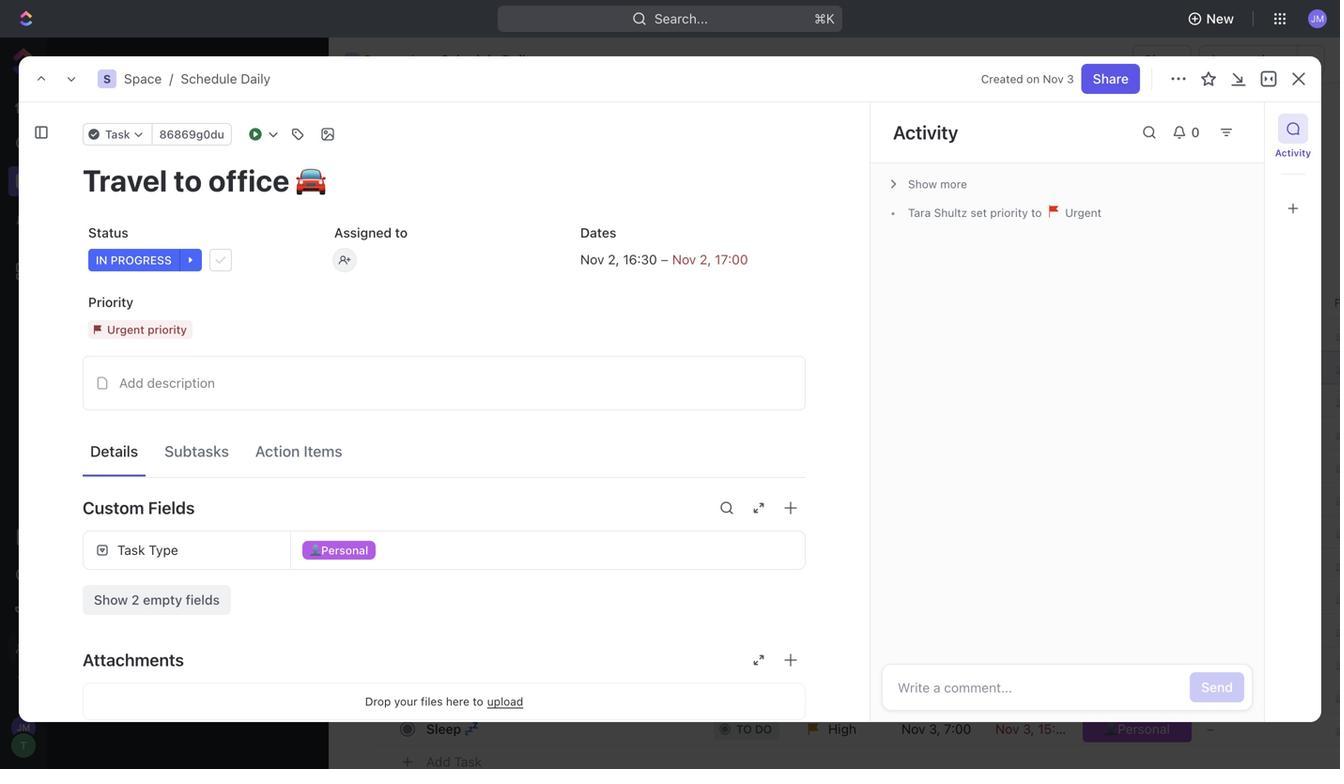 Task type: describe. For each thing, give the bounding box(es) containing it.
approved
[[476, 557, 534, 572]]

check
[[426, 524, 466, 540]]

output
[[557, 524, 599, 540]]

assignees button
[[821, 216, 908, 239]]

⚒️ inside "link"
[[602, 524, 615, 540]]

automations
[[1209, 52, 1288, 68]]

space for team space
[[151, 302, 187, 316]]

upload
[[487, 695, 523, 708]]

task button
[[83, 123, 153, 146]]

custom fields element
[[83, 531, 806, 615]]

1 vertical spatial daily
[[241, 71, 270, 86]]

⌘k
[[814, 11, 835, 26]]

add description button
[[89, 368, 799, 398]]

view
[[74, 406, 103, 422]]

publish
[[426, 557, 472, 572]]

urgent priority button
[[83, 313, 314, 347]]

0 vertical spatial space, , element
[[345, 53, 360, 68]]

urgent
[[1062, 206, 1102, 219]]

add space
[[82, 372, 139, 385]]

in progress
[[96, 254, 172, 267]]

items
[[304, 442, 342, 460]]

watch netflix 📺 link
[[422, 683, 699, 710]]

share button down 'new' button
[[1133, 45, 1191, 75]]

all
[[107, 406, 120, 422]]

action items
[[255, 442, 342, 460]]

1 horizontal spatial nov
[[672, 252, 696, 267]]

drop your files here to upload
[[365, 695, 523, 708]]

to right the here
[[473, 695, 483, 708]]

0 vertical spatial daily
[[502, 52, 533, 68]]

in progress button
[[83, 243, 314, 277]]

– button for watch netflix 📺
[[1196, 679, 1323, 713]]

share for share button to the right of "3"
[[1093, 71, 1129, 86]]

assignees
[[844, 221, 900, 234]]

0 horizontal spatial schedule
[[111, 237, 164, 251]]

add for add description
[[119, 375, 143, 391]]

created on nov 3
[[981, 72, 1074, 85]]

from
[[714, 491, 743, 507]]

86869g0du
[[159, 128, 224, 141]]

3
[[1067, 72, 1074, 85]]

1 horizontal spatial schedule daily
[[441, 52, 533, 68]]

2 vertical spatial daily
[[167, 237, 195, 251]]

watch netflix 📺
[[426, 688, 526, 704]]

space link for space, , element to the bottom
[[116, 163, 297, 193]]

feedback
[[653, 491, 711, 507]]

– for – button for watch netflix 📺
[[1207, 688, 1214, 704]]

your
[[394, 695, 418, 708]]

0 horizontal spatial schedule daily
[[111, 237, 195, 251]]

sleep 💤
[[426, 721, 478, 737]]

add task button
[[1193, 114, 1273, 144]]

– button for sleep 💤
[[1196, 712, 1323, 746]]

subtasks button
[[157, 434, 236, 468]]

custom fields button
[[83, 486, 806, 531]]

subtasks
[[164, 442, 229, 460]]

daily
[[490, 524, 519, 540]]

netflix
[[469, 688, 510, 704]]

0 horizontal spatial /
[[169, 71, 173, 86]]

supervisor
[[747, 491, 813, 507]]

type
[[149, 542, 178, 558]]

status
[[88, 225, 128, 240]]

here
[[446, 695, 470, 708]]

everything link
[[55, 131, 320, 162]]

fields
[[148, 498, 195, 518]]

add for add space
[[82, 372, 103, 385]]

space for s space /
[[363, 52, 401, 68]]

2 horizontal spatial 2
[[700, 252, 708, 267]]

files
[[421, 695, 443, 708]]

add task
[[1204, 121, 1261, 136]]

priority for urgent
[[148, 323, 187, 336]]

2 vertical spatial space, , element
[[89, 169, 108, 188]]

– for first – button from the top of the page
[[1207, 656, 1214, 671]]

task sidebar navigation tab list
[[1273, 114, 1314, 224]]

empty
[[143, 592, 182, 608]]

favorites button
[[63, 53, 119, 69]]

for
[[469, 524, 487, 540]]

created
[[981, 72, 1023, 85]]

view all spaces link
[[74, 406, 169, 422]]

shultz
[[934, 206, 967, 219]]

👤personal
[[310, 544, 368, 557]]

everything
[[93, 139, 157, 154]]

upload button
[[487, 695, 523, 708]]

publish approved ads ⚒️ link
[[422, 551, 699, 579]]

show 2 empty fields
[[94, 592, 220, 608]]

favorites
[[63, 53, 119, 69]]

team space link
[[116, 294, 297, 324]]

set
[[971, 206, 987, 219]]

description
[[147, 375, 215, 391]]

share button right "3"
[[1082, 64, 1140, 94]]

0 horizontal spatial nov
[[580, 252, 604, 267]]

progress
[[111, 254, 172, 267]]

2 for 16:30
[[608, 252, 616, 267]]

0 vertical spatial ⚒️
[[816, 491, 829, 507]]

observatory link
[[116, 328, 297, 358]]

0 vertical spatial /
[[410, 52, 414, 68]]

1 , from the left
[[616, 252, 619, 267]]

globe image
[[93, 337, 104, 348]]

– for – button related to sleep 💤
[[1207, 721, 1214, 737]]

apply revisions to designs based on feedback from supervisor ⚒️
[[426, 491, 829, 507]]

1 vertical spatial s
[[103, 72, 111, 85]]

2 horizontal spatial nov
[[1043, 72, 1064, 85]]

tara
[[908, 206, 931, 219]]



Task type: locate. For each thing, give the bounding box(es) containing it.
dates
[[580, 225, 616, 240]]

Edit task name text field
[[83, 162, 806, 198]]

schedule right s space /
[[441, 52, 499, 68]]

0 vertical spatial schedule daily
[[441, 52, 533, 68]]

space for add space
[[106, 372, 139, 385]]

check for daily team output ⚒️ link
[[422, 518, 699, 546]]

to
[[1031, 206, 1042, 219], [395, 225, 408, 240], [525, 491, 537, 507], [473, 695, 483, 708]]

2 , from the left
[[708, 252, 711, 267]]

to inside task sidebar content section
[[1031, 206, 1042, 219]]

1 vertical spatial on
[[634, 491, 650, 507]]

action
[[255, 442, 300, 460]]

show for show 2 empty fields
[[94, 592, 128, 608]]

publish approved ads ⚒️
[[426, 557, 576, 572]]

priority inside task sidebar content section
[[990, 206, 1028, 219]]

priority for set
[[990, 206, 1028, 219]]

0 vertical spatial activity
[[893, 121, 958, 143]]

send
[[1201, 679, 1233, 695]]

tara shultz
[[908, 206, 967, 219]]

nov left "3"
[[1043, 72, 1064, 85]]

0 horizontal spatial add
[[82, 372, 103, 385]]

1 vertical spatial share
[[1093, 71, 1129, 86]]

set priority to
[[967, 206, 1045, 219]]

2 left 16:30
[[608, 252, 616, 267]]

share right "3"
[[1093, 71, 1129, 86]]

0
[[1191, 124, 1200, 140]]

custom fields
[[83, 498, 195, 518]]

0 vertical spatial space link
[[124, 71, 162, 86]]

0 button
[[1165, 117, 1211, 147]]

fields
[[186, 592, 220, 608]]

schedule up 'in progress'
[[111, 237, 164, 251]]

task inside button
[[1233, 121, 1261, 136]]

priority right set
[[990, 206, 1028, 219]]

1 vertical spatial show
[[94, 592, 128, 608]]

1 horizontal spatial daily
[[241, 71, 270, 86]]

attachments
[[83, 650, 184, 670]]

1 horizontal spatial add
[[119, 375, 143, 391]]

0 vertical spatial share
[[1144, 52, 1180, 68]]

show left empty
[[94, 592, 128, 608]]

0 vertical spatial schedule
[[441, 52, 499, 68]]

task sidebar content section
[[866, 102, 1264, 722]]

📺
[[513, 688, 526, 704]]

1 horizontal spatial share
[[1144, 52, 1180, 68]]

to up 'team'
[[525, 491, 537, 507]]

user group image
[[92, 303, 106, 315]]

0 vertical spatial s
[[349, 54, 355, 65]]

1 horizontal spatial 2
[[608, 252, 616, 267]]

jm
[[1311, 13, 1324, 24]]

⚒️
[[816, 491, 829, 507], [602, 524, 615, 540], [563, 557, 576, 572]]

apply
[[426, 491, 462, 507]]

nov
[[1043, 72, 1064, 85], [580, 252, 604, 267], [672, 252, 696, 267]]

0 vertical spatial on
[[1027, 72, 1040, 85]]

⚒️ right output
[[602, 524, 615, 540]]

2 for fields
[[131, 592, 139, 608]]

1 horizontal spatial schedule
[[181, 71, 237, 86]]

urgent priority
[[107, 323, 187, 336]]

schedule up 86869g0du
[[181, 71, 237, 86]]

task right 0
[[1233, 121, 1261, 136]]

activity inside task sidebar navigation tab list
[[1275, 147, 1311, 158]]

jm button
[[1303, 4, 1333, 34]]

space / schedule daily
[[124, 71, 270, 86]]

2 horizontal spatial add
[[1204, 121, 1229, 136]]

16:30
[[623, 252, 657, 267]]

2 inside custom fields element
[[131, 592, 139, 608]]

search...
[[655, 11, 708, 26]]

watch
[[426, 688, 466, 704]]

2 horizontal spatial schedule
[[441, 52, 499, 68]]

observatory
[[116, 335, 189, 350]]

3 – button from the top
[[1196, 712, 1323, 746]]

nov down dates on the top of the page
[[580, 252, 604, 267]]

add inside button
[[119, 375, 143, 391]]

space link for space, , element to the middle
[[124, 71, 162, 86]]

1 horizontal spatial show
[[908, 177, 937, 191]]

1 – button from the top
[[1196, 647, 1323, 680]]

add up view all spaces 'link'
[[119, 375, 143, 391]]

sleep
[[426, 721, 461, 737]]

,
[[616, 252, 619, 267], [708, 252, 711, 267]]

2 horizontal spatial daily
[[502, 52, 533, 68]]

nov right 16:30
[[672, 252, 696, 267]]

2 vertical spatial s
[[95, 172, 102, 185]]

⚒️ right ads at the bottom of the page
[[563, 557, 576, 572]]

details
[[90, 442, 138, 460]]

spaces link
[[48, 88, 109, 103]]

team
[[116, 302, 148, 316]]

add
[[1204, 121, 1229, 136], [82, 372, 103, 385], [119, 375, 143, 391]]

new button
[[1180, 4, 1245, 34]]

automations button
[[1200, 46, 1297, 74]]

priority down team space
[[148, 323, 187, 336]]

show up the tara at right top
[[908, 177, 937, 191]]

share for share button below 'new' button
[[1144, 52, 1180, 68]]

0 horizontal spatial show
[[94, 592, 128, 608]]

more
[[940, 177, 967, 191]]

1 vertical spatial activity
[[1275, 147, 1311, 158]]

0 vertical spatial show
[[908, 177, 937, 191]]

task inside custom fields element
[[117, 542, 145, 558]]

urgent
[[107, 323, 144, 336]]

schedule daily link
[[417, 49, 537, 71], [181, 71, 270, 86], [80, 228, 301, 259]]

grocery link
[[80, 259, 301, 290]]

, left 17:00
[[708, 252, 711, 267]]

1 horizontal spatial /
[[410, 52, 414, 68]]

task type
[[117, 542, 178, 558]]

daily
[[502, 52, 533, 68], [241, 71, 270, 86], [167, 237, 195, 251]]

👤personal button
[[291, 532, 805, 569]]

to right assigned
[[395, 225, 408, 240]]

0 horizontal spatial daily
[[167, 237, 195, 251]]

task for task
[[105, 128, 130, 141]]

Search tasks... text field
[[1106, 214, 1294, 242]]

space link down everything link
[[116, 163, 297, 193]]

⚒️ right supervisor
[[816, 491, 829, 507]]

1 horizontal spatial ,
[[708, 252, 711, 267]]

send button
[[1190, 672, 1244, 702]]

add for add task
[[1204, 121, 1229, 136]]

check for daily team output ⚒️
[[426, 524, 615, 540]]

task
[[1233, 121, 1261, 136], [105, 128, 130, 141], [117, 542, 145, 558]]

show inside dropdown button
[[908, 177, 937, 191]]

1 horizontal spatial ⚒️
[[602, 524, 615, 540]]

1 vertical spatial space, , element
[[98, 69, 116, 88]]

space link up task dropdown button
[[124, 71, 162, 86]]

86869g0du button
[[152, 123, 232, 146]]

space
[[363, 52, 401, 68], [124, 71, 162, 86], [116, 171, 153, 185], [151, 302, 187, 316], [106, 372, 139, 385]]

view all spaces
[[74, 406, 169, 422]]

1 horizontal spatial priority
[[990, 206, 1028, 219]]

1 vertical spatial priority
[[148, 323, 187, 336]]

add description
[[119, 375, 215, 391]]

s space /
[[349, 52, 414, 68]]

task down spaces link
[[105, 128, 130, 141]]

sleep 💤 link
[[422, 716, 699, 743]]

task inside dropdown button
[[105, 128, 130, 141]]

to down show more dropdown button at right top
[[1031, 206, 1042, 219]]

0 horizontal spatial priority
[[148, 323, 187, 336]]

show inside custom fields element
[[94, 592, 128, 608]]

0 horizontal spatial on
[[634, 491, 650, 507]]

0 horizontal spatial activity
[[893, 121, 958, 143]]

ads
[[537, 557, 560, 572]]

priority
[[88, 294, 133, 310]]

priority inside dropdown button
[[148, 323, 187, 336]]

2 left empty
[[131, 592, 139, 608]]

0 horizontal spatial 2
[[131, 592, 139, 608]]

schedule daily
[[441, 52, 533, 68], [111, 237, 195, 251]]

show
[[908, 177, 937, 191], [94, 592, 128, 608]]

new
[[1206, 11, 1234, 26]]

show for show more
[[908, 177, 937, 191]]

17:00
[[715, 252, 748, 267]]

show more
[[908, 177, 967, 191]]

custom
[[83, 498, 144, 518]]

2
[[608, 252, 616, 267], [700, 252, 708, 267], [131, 592, 139, 608]]

spaces
[[70, 83, 110, 96], [63, 88, 109, 103], [124, 406, 169, 422]]

designs
[[541, 491, 589, 507]]

task for task type
[[117, 542, 145, 558]]

1 vertical spatial /
[[169, 71, 173, 86]]

nov 2 , 16:30 – nov 2 , 17:00
[[580, 252, 748, 267]]

1 vertical spatial schedule
[[181, 71, 237, 86]]

on right based
[[634, 491, 650, 507]]

space link
[[124, 71, 162, 86], [116, 163, 297, 193]]

0 horizontal spatial ⚒️
[[563, 557, 576, 572]]

activity inside task sidebar content section
[[893, 121, 958, 143]]

add inside button
[[1204, 121, 1229, 136]]

💤
[[465, 721, 478, 737]]

2 left 17:00
[[700, 252, 708, 267]]

2 – button from the top
[[1196, 679, 1323, 713]]

share up 0 dropdown button
[[1144, 52, 1180, 68]]

on right 'created'
[[1027, 72, 1040, 85]]

0 vertical spatial priority
[[990, 206, 1028, 219]]

add up view
[[82, 372, 103, 385]]

based
[[593, 491, 631, 507]]

0 horizontal spatial ,
[[616, 252, 619, 267]]

team space
[[116, 302, 187, 316]]

add right 0
[[1204, 121, 1229, 136]]

2 vertical spatial schedule
[[111, 237, 164, 251]]

on
[[1027, 72, 1040, 85], [634, 491, 650, 507]]

– button
[[1196, 647, 1323, 680], [1196, 679, 1323, 713], [1196, 712, 1323, 746]]

assigned to
[[334, 225, 408, 240]]

0 horizontal spatial share
[[1093, 71, 1129, 86]]

1 vertical spatial space link
[[116, 163, 297, 193]]

attachments button
[[83, 638, 806, 683]]

grocery
[[111, 268, 156, 282]]

s
[[349, 54, 355, 65], [103, 72, 111, 85], [95, 172, 102, 185]]

details button
[[83, 434, 146, 468]]

2 horizontal spatial ⚒️
[[816, 491, 829, 507]]

1 vertical spatial ⚒️
[[602, 524, 615, 540]]

1 vertical spatial schedule daily
[[111, 237, 195, 251]]

priority
[[990, 206, 1028, 219], [148, 323, 187, 336]]

s inside s space /
[[349, 54, 355, 65]]

1 horizontal spatial activity
[[1275, 147, 1311, 158]]

revisions
[[466, 491, 521, 507]]

task left type on the left of page
[[117, 542, 145, 558]]

1 horizontal spatial on
[[1027, 72, 1040, 85]]

2 vertical spatial ⚒️
[[563, 557, 576, 572]]

, left 16:30
[[616, 252, 619, 267]]

space, , element
[[345, 53, 360, 68], [98, 69, 116, 88], [89, 169, 108, 188]]



Task type: vqa. For each thing, say whether or not it's contained in the screenshot.
Slides
no



